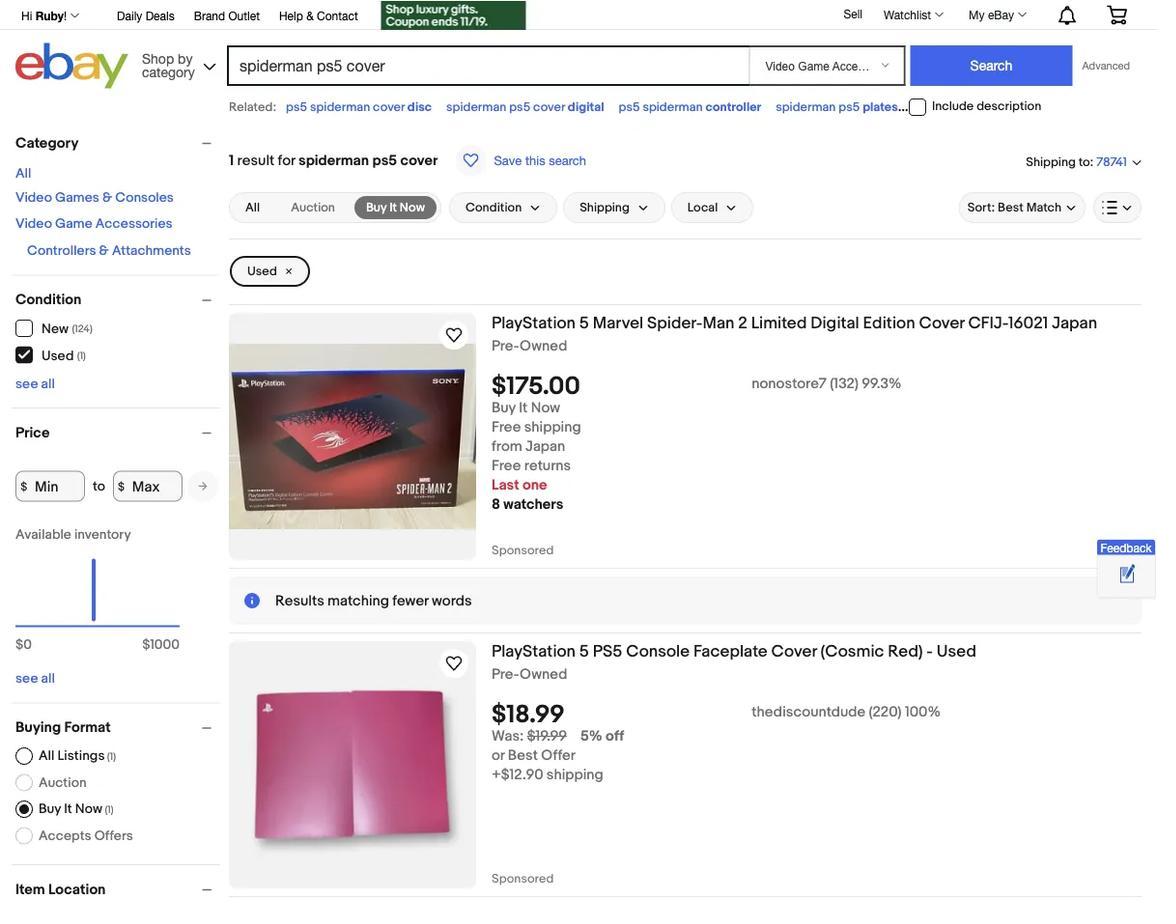 Task type: describe. For each thing, give the bounding box(es) containing it.
video games & consoles
[[15, 190, 174, 206]]

buy inside nonostore7 (132) 99.3% buy it now free shipping from japan free returns last one 8 watchers
[[492, 400, 516, 417]]

see all button for price
[[15, 671, 55, 687]]

or
[[492, 747, 505, 765]]

buying format
[[15, 719, 111, 737]]

$ up available
[[20, 479, 27, 493]]

hi
[[21, 9, 32, 22]]

spiderman left controller at the right
[[643, 99, 703, 114]]

controllers
[[27, 243, 96, 259]]

feedback
[[1101, 542, 1152, 555]]

inventory
[[74, 527, 131, 543]]

1
[[229, 152, 234, 169]]

& for contact
[[306, 9, 314, 22]]

see all for condition
[[15, 376, 55, 392]]

cfij-
[[968, 313, 1008, 333]]

(124)
[[72, 323, 93, 336]]

0 vertical spatial all link
[[15, 166, 31, 182]]

1 horizontal spatial all
[[39, 748, 55, 764]]

watchers
[[504, 496, 564, 514]]

my
[[969, 8, 985, 21]]

graph of available inventory between $0 and $1000+ image
[[15, 527, 180, 663]]

item
[[15, 881, 45, 898]]

ps5 right digital
[[619, 99, 640, 114]]

ps5 left plates
[[839, 99, 860, 114]]

2 free from the top
[[492, 458, 521, 475]]

spiderman right plates
[[913, 99, 973, 114]]

available inventory
[[15, 527, 131, 543]]

shop by category button
[[133, 43, 220, 85]]

related:
[[229, 99, 276, 114]]

my ebay
[[969, 8, 1014, 21]]

auction link
[[279, 196, 347, 219]]

shop by category banner
[[11, 0, 1142, 94]]

save
[[494, 153, 522, 168]]

game
[[55, 216, 92, 232]]

buy for buy it now (1)
[[39, 801, 61, 817]]

spiderman inside main content
[[298, 152, 369, 169]]

limited
[[751, 313, 807, 333]]

Minimum Value in $ text field
[[15, 471, 85, 502]]

playstation 5 marvel spider-man 2 limited digital edition cover cfij-16021 japan image
[[229, 344, 476, 529]]

brand outlet link
[[194, 6, 260, 27]]

account navigation
[[11, 0, 1142, 32]]

 (1) Items text field
[[102, 804, 114, 816]]

local
[[688, 200, 718, 215]]

now for buy it now
[[400, 200, 425, 215]]

digital
[[811, 313, 859, 333]]

consoles
[[115, 190, 174, 206]]

shipping to : 78741
[[1026, 154, 1127, 170]]

used for used (1)
[[42, 348, 74, 364]]

(cosmic
[[821, 641, 884, 662]]

cover inside playstation 5 marvel spider-man 2 limited digital edition cover cfij-16021 japan pre-owned
[[919, 313, 965, 333]]

playstation 5 ps5 console faceplate cover (cosmic red) - used link
[[492, 641, 1142, 666]]

watch playstation 5 marvel spider-man 2 limited digital edition cover cfij-16021 japan image
[[442, 324, 466, 347]]

8
[[492, 496, 500, 514]]

1000
[[150, 637, 180, 653]]

0 vertical spatial condition button
[[449, 192, 558, 223]]

playstation 5 ps5 console faceplate cover (cosmic red) - used pre-owned
[[492, 641, 977, 683]]

+$12.90
[[492, 767, 543, 784]]

sell link
[[835, 7, 871, 20]]

watchlist
[[884, 8, 931, 21]]

location
[[48, 881, 106, 898]]

shipping for shipping
[[580, 200, 630, 215]]

best for or
[[508, 747, 538, 765]]

edition
[[863, 313, 915, 333]]

shipping inside nonostore7 (132) 99.3% buy it now free shipping from japan free returns last one 8 watchers
[[524, 419, 581, 436]]

ps5 down search for anything text field
[[509, 99, 530, 114]]

offers
[[94, 828, 133, 844]]

plates
[[863, 99, 898, 114]]

$18.99
[[492, 701, 565, 730]]

daily
[[117, 9, 142, 22]]

playstation for $18.99
[[492, 641, 576, 662]]

(1) inside buy it now (1)
[[105, 804, 114, 816]]

get the coupon image
[[381, 1, 526, 30]]

ps5 right related:
[[286, 99, 307, 114]]

buy it now link
[[354, 196, 437, 219]]

save this search button
[[450, 144, 592, 177]]

$ 0
[[15, 637, 32, 653]]

for
[[278, 152, 295, 169]]

sort:
[[968, 200, 995, 215]]

deals
[[146, 9, 175, 22]]

ps5 spiderman cover disc
[[286, 99, 432, 114]]

playstation for $175.00
[[492, 313, 576, 333]]

man
[[703, 313, 735, 333]]

now for buy it now (1)
[[75, 801, 102, 817]]

owned inside 'playstation 5 ps5 console faceplate cover (cosmic red) - used pre-owned'
[[520, 666, 567, 683]]

last
[[492, 477, 519, 494]]

price
[[15, 424, 50, 441]]

Buy It Now selected text field
[[366, 199, 425, 216]]

controllers & attachments link
[[27, 243, 191, 259]]

outlet
[[228, 9, 260, 22]]

console
[[626, 641, 690, 662]]

thediscountdude
[[752, 704, 866, 721]]

advanced link
[[1073, 46, 1140, 85]]

red)
[[888, 641, 923, 662]]

all listings (1)
[[39, 748, 116, 764]]

sell
[[844, 7, 863, 20]]

& for attachments
[[99, 243, 109, 259]]

5 for $18.99
[[579, 641, 589, 662]]

include
[[932, 99, 974, 114]]

spider-
[[647, 313, 703, 333]]

spiderman ps5
[[913, 99, 1000, 114]]

buying format button
[[15, 719, 220, 737]]

results
[[275, 592, 324, 610]]

0 horizontal spatial condition button
[[15, 291, 220, 309]]

shipping for shipping to : 78741
[[1026, 154, 1076, 169]]

it inside nonostore7 (132) 99.3% buy it now free shipping from japan free returns last one 8 watchers
[[519, 400, 528, 417]]

0
[[23, 637, 32, 653]]

auction inside auction link
[[291, 200, 335, 215]]

item location button
[[15, 881, 220, 898]]

japan inside nonostore7 (132) 99.3% buy it now free shipping from japan free returns last one 8 watchers
[[526, 438, 565, 456]]

now inside nonostore7 (132) 99.3% buy it now free shipping from japan free returns last one 8 watchers
[[531, 400, 560, 417]]

spiderman up 1 result for spiderman ps5 cover
[[310, 99, 370, 114]]

used for used
[[247, 264, 277, 279]]

it for buy it now
[[389, 200, 397, 215]]

none submit inside shop by category banner
[[910, 45, 1073, 86]]

listings
[[58, 748, 105, 764]]

spiderman down search for anything text field
[[446, 99, 506, 114]]

playstation 5 marvel spider-man 2 limited digital edition cover cfij-16021 japan heading
[[492, 313, 1097, 333]]

-
[[927, 641, 933, 662]]

1 free from the top
[[492, 419, 521, 436]]

see all for price
[[15, 671, 55, 687]]

to inside shipping to : 78741
[[1079, 154, 1090, 169]]

advanced
[[1082, 59, 1130, 72]]

result
[[237, 152, 275, 169]]

cover inside main content
[[400, 152, 438, 169]]

nonostore7 (132) 99.3% buy it now free shipping from japan free returns last one 8 watchers
[[492, 375, 902, 514]]

video for video games & consoles
[[15, 190, 52, 206]]

(1) inside all listings (1)
[[107, 751, 116, 763]]

all for condition
[[41, 376, 55, 392]]

buying
[[15, 719, 61, 737]]

playstation 5 marvel spider-man 2 limited digital edition cover cfij-16021 japan link
[[492, 313, 1142, 338]]

see for condition
[[15, 376, 38, 392]]

attachments
[[112, 243, 191, 259]]



Task type: vqa. For each thing, say whether or not it's contained in the screenshot.
Ruby
yes



Task type: locate. For each thing, give the bounding box(es) containing it.
faceplate
[[693, 641, 768, 662]]

None submit
[[910, 45, 1073, 86]]

it for buy it now (1)
[[64, 801, 72, 817]]

1 horizontal spatial japan
[[1052, 313, 1097, 333]]

2 vertical spatial &
[[99, 243, 109, 259]]

0 vertical spatial condition
[[466, 200, 522, 215]]

1 horizontal spatial auction
[[291, 200, 335, 215]]

category button
[[15, 134, 220, 152]]

search
[[549, 153, 586, 168]]

disc
[[407, 99, 432, 114]]

1 vertical spatial best
[[508, 747, 538, 765]]

(1) down (124)
[[77, 350, 86, 362]]

(1) inside 'used (1)'
[[77, 350, 86, 362]]

see all button down 'used (1)'
[[15, 376, 55, 392]]

playstation 5 marvel spider-man 2 limited digital edition cover cfij-16021 japan pre-owned
[[492, 313, 1097, 355]]

0 horizontal spatial best
[[508, 747, 538, 765]]

playstation
[[492, 313, 576, 333], [492, 641, 576, 662]]

0 vertical spatial see
[[15, 376, 38, 392]]

see up price
[[15, 376, 38, 392]]

2 vertical spatial (1)
[[105, 804, 114, 816]]

0 vertical spatial owned
[[520, 338, 567, 355]]

help
[[279, 9, 303, 22]]

buy it now (1)
[[39, 801, 114, 817]]

0 vertical spatial free
[[492, 419, 521, 436]]

games
[[55, 190, 99, 206]]

condition for the condition dropdown button to the left
[[15, 291, 82, 309]]

2 5 from the top
[[579, 641, 589, 662]]

1 vertical spatial owned
[[520, 666, 567, 683]]

0 vertical spatial video
[[15, 190, 52, 206]]

0 vertical spatial 5
[[579, 313, 589, 333]]

brand outlet
[[194, 9, 260, 22]]

5 for $175.00
[[579, 313, 589, 333]]

0 vertical spatial &
[[306, 9, 314, 22]]

used inside 'playstation 5 ps5 console faceplate cover (cosmic red) - used pre-owned'
[[937, 641, 977, 662]]

your shopping cart image
[[1106, 5, 1128, 24]]

shipping inside the or best offer +$12.90 shipping
[[547, 767, 604, 784]]

1 horizontal spatial cover
[[919, 313, 965, 333]]

1 vertical spatial all link
[[234, 196, 272, 219]]

0 vertical spatial auction
[[291, 200, 335, 215]]

off
[[606, 728, 624, 745]]

5
[[579, 313, 589, 333], [579, 641, 589, 662]]

playstation up $175.00
[[492, 313, 576, 333]]

cover left digital
[[533, 99, 565, 114]]

0 horizontal spatial japan
[[526, 438, 565, 456]]

1 horizontal spatial buy
[[366, 200, 387, 215]]

2 all from the top
[[41, 671, 55, 687]]

owned
[[520, 338, 567, 355], [520, 666, 567, 683]]

now inside buy it now text field
[[400, 200, 425, 215]]

pre-
[[492, 338, 520, 355], [492, 666, 520, 683]]

ebay
[[988, 8, 1014, 21]]

condition
[[466, 200, 522, 215], [15, 291, 82, 309]]

daily deals
[[117, 9, 175, 22]]

& right the help
[[306, 9, 314, 22]]

1 pre- from the top
[[492, 338, 520, 355]]

buy inside buy it now text field
[[366, 200, 387, 215]]

cover left (cosmic
[[771, 641, 817, 662]]

1 vertical spatial 5
[[579, 641, 589, 662]]

playstation 5 ps5 console faceplate cover (cosmic red) - used heading
[[492, 641, 977, 662]]

0 vertical spatial shipping
[[524, 419, 581, 436]]

1 vertical spatial condition
[[15, 291, 82, 309]]

5%
[[580, 728, 603, 745]]

video game accessories link
[[15, 216, 173, 232]]

video up controllers
[[15, 216, 52, 232]]

words
[[432, 592, 472, 610]]

0 horizontal spatial shipping
[[580, 200, 630, 215]]

new (124)
[[42, 321, 93, 338]]

available
[[15, 527, 71, 543]]

0 vertical spatial see all
[[15, 376, 55, 392]]

accepts
[[39, 828, 91, 844]]

see all button for condition
[[15, 376, 55, 392]]

1 vertical spatial now
[[531, 400, 560, 417]]

accessories
[[95, 216, 173, 232]]

all link
[[15, 166, 31, 182], [234, 196, 272, 219]]

0 vertical spatial see all button
[[15, 376, 55, 392]]

1 vertical spatial all
[[41, 671, 55, 687]]

1 vertical spatial auction
[[39, 774, 86, 791]]

auction down 1 result for spiderman ps5 cover
[[291, 200, 335, 215]]

2 vertical spatial all
[[39, 748, 55, 764]]

used (1)
[[42, 348, 86, 364]]

playstation inside 'playstation 5 ps5 console faceplate cover (cosmic red) - used pre-owned'
[[492, 641, 576, 662]]

16021
[[1008, 313, 1048, 333]]

condition button up (124)
[[15, 291, 220, 309]]

1 5 from the top
[[579, 313, 589, 333]]

(220)
[[869, 704, 902, 721]]

best up +$12.90
[[508, 747, 538, 765]]

cover inside 'playstation 5 ps5 console faceplate cover (cosmic red) - used pre-owned'
[[771, 641, 817, 662]]

1 vertical spatial see all
[[15, 671, 55, 687]]

shop by category
[[142, 50, 195, 80]]

best
[[998, 200, 1024, 215], [508, 747, 538, 765]]

spiderman ps5 plates
[[776, 99, 898, 114]]

japan
[[1052, 313, 1097, 333], [526, 438, 565, 456]]

$ up the inventory
[[118, 479, 125, 493]]

video for video game accessories
[[15, 216, 52, 232]]

2 vertical spatial buy
[[39, 801, 61, 817]]

see all down 0
[[15, 671, 55, 687]]

:
[[1090, 154, 1094, 169]]

0 vertical spatial japan
[[1052, 313, 1097, 333]]

ps5
[[286, 99, 307, 114], [509, 99, 530, 114], [619, 99, 640, 114], [839, 99, 860, 114], [976, 99, 997, 114], [372, 152, 397, 169]]

offer
[[541, 747, 576, 765]]

best right sort:
[[998, 200, 1024, 215]]

best for sort:
[[998, 200, 1024, 215]]

cover
[[373, 99, 405, 114], [533, 99, 565, 114], [400, 152, 438, 169]]

ps5
[[593, 641, 622, 662]]

owned inside playstation 5 marvel spider-man 2 limited digital edition cover cfij-16021 japan pre-owned
[[520, 338, 567, 355]]

condition up new
[[15, 291, 82, 309]]

5 left marvel
[[579, 313, 589, 333]]

$19.99
[[527, 728, 567, 745]]

video left games
[[15, 190, 52, 206]]

watch playstation 5 ps5 console faceplate cover (cosmic red) - used image
[[442, 652, 466, 675]]

hi ruby !
[[21, 9, 67, 22]]

1 vertical spatial all
[[245, 200, 260, 215]]

ps5 up buy it now
[[372, 152, 397, 169]]

shipping inside shipping to : 78741
[[1026, 154, 1076, 169]]

1 vertical spatial &
[[102, 190, 112, 206]]

0 vertical spatial used
[[247, 264, 277, 279]]

see all
[[15, 376, 55, 392], [15, 671, 55, 687]]

thediscountdude (220) 100%
[[752, 704, 941, 721]]

100%
[[905, 704, 941, 721]]

0 horizontal spatial all
[[15, 166, 31, 182]]

$
[[20, 479, 27, 493], [118, 479, 125, 493], [15, 637, 23, 653], [142, 637, 150, 653]]

ps5 spiderman controller
[[619, 99, 761, 114]]

0 horizontal spatial to
[[93, 478, 105, 495]]

0 horizontal spatial cover
[[771, 641, 817, 662]]

1 vertical spatial shipping
[[547, 767, 604, 784]]

japan right 16021
[[1052, 313, 1097, 333]]

see all down 'used (1)'
[[15, 376, 55, 392]]

shipping down the search
[[580, 200, 630, 215]]

shipping left :
[[1026, 154, 1076, 169]]

1 vertical spatial playstation
[[492, 641, 576, 662]]

$ up 'buying format' dropdown button
[[142, 637, 150, 653]]

all down result
[[245, 200, 260, 215]]

& up video game accessories at the left top
[[102, 190, 112, 206]]

1 vertical spatial pre-
[[492, 666, 520, 683]]

shipping down the offer
[[547, 767, 604, 784]]

0 vertical spatial playstation
[[492, 313, 576, 333]]

0 horizontal spatial used
[[42, 348, 74, 364]]

5 left ps5
[[579, 641, 589, 662]]

1 vertical spatial it
[[519, 400, 528, 417]]

1 see all from the top
[[15, 376, 55, 392]]

0 horizontal spatial now
[[75, 801, 102, 817]]

used
[[247, 264, 277, 279], [42, 348, 74, 364], [937, 641, 977, 662]]

all down category
[[15, 166, 31, 182]]

$ 1000
[[142, 637, 180, 653]]

(1) down 'buying format' dropdown button
[[107, 751, 116, 763]]

2 horizontal spatial buy
[[492, 400, 516, 417]]

0 vertical spatial now
[[400, 200, 425, 215]]

category
[[142, 64, 195, 80]]

help & contact
[[279, 9, 358, 22]]

0 vertical spatial all
[[41, 376, 55, 392]]

1 see all button from the top
[[15, 376, 55, 392]]

watchlist link
[[873, 3, 953, 26]]

5 inside playstation 5 marvel spider-man 2 limited digital edition cover cfij-16021 japan pre-owned
[[579, 313, 589, 333]]

1 horizontal spatial shipping
[[1026, 154, 1076, 169]]

save this search
[[494, 153, 586, 168]]

spiderman right controller at the right
[[776, 99, 836, 114]]

1 vertical spatial cover
[[771, 641, 817, 662]]

ps5 right include
[[976, 99, 997, 114]]

1 horizontal spatial best
[[998, 200, 1024, 215]]

0 vertical spatial shipping
[[1026, 154, 1076, 169]]

free down "from"
[[492, 458, 521, 475]]

0 vertical spatial to
[[1079, 154, 1090, 169]]

cover
[[919, 313, 965, 333], [771, 641, 817, 662]]

0 horizontal spatial condition
[[15, 291, 82, 309]]

all link down result
[[234, 196, 272, 219]]

all for price
[[41, 671, 55, 687]]

1 vertical spatial free
[[492, 458, 521, 475]]

1 vertical spatial see
[[15, 671, 38, 687]]

cover left disc
[[373, 99, 405, 114]]

all link down category
[[15, 166, 31, 182]]

used link
[[230, 256, 310, 287]]

(132)
[[830, 375, 859, 393]]

0 horizontal spatial all link
[[15, 166, 31, 182]]

buy right auction link
[[366, 200, 387, 215]]

1 vertical spatial (1)
[[107, 751, 116, 763]]

all up buying
[[41, 671, 55, 687]]

0 vertical spatial cover
[[919, 313, 965, 333]]

2 vertical spatial now
[[75, 801, 102, 817]]

pre- up $175.00
[[492, 338, 520, 355]]

2 see from the top
[[15, 671, 38, 687]]

buy up "from"
[[492, 400, 516, 417]]

spiderman right for
[[298, 152, 369, 169]]

cover for ps5
[[533, 99, 565, 114]]

Maximum Value in $ text field
[[113, 471, 182, 502]]

shipping up returns
[[524, 419, 581, 436]]

accepts offers
[[39, 828, 133, 844]]

1 owned from the top
[[520, 338, 567, 355]]

buy up the accepts
[[39, 801, 61, 817]]

cover left cfij-
[[919, 313, 965, 333]]

2 vertical spatial used
[[937, 641, 977, 662]]

1 vertical spatial shipping
[[580, 200, 630, 215]]

1 vertical spatial see all button
[[15, 671, 55, 687]]

main content
[[229, 125, 1142, 899]]

returns
[[524, 458, 571, 475]]

2 horizontal spatial it
[[519, 400, 528, 417]]

2 video from the top
[[15, 216, 52, 232]]

playstation inside playstation 5 marvel spider-man 2 limited digital edition cover cfij-16021 japan pre-owned
[[492, 313, 576, 333]]

all down 'used (1)'
[[41, 376, 55, 392]]

shipping inside dropdown button
[[580, 200, 630, 215]]

0 vertical spatial pre-
[[492, 338, 520, 355]]

now up returns
[[531, 400, 560, 417]]

1 playstation from the top
[[492, 313, 576, 333]]

shop
[[142, 50, 174, 66]]

best inside sort: best match dropdown button
[[998, 200, 1024, 215]]

1 horizontal spatial all link
[[234, 196, 272, 219]]

2 see all from the top
[[15, 671, 55, 687]]

main content containing $175.00
[[229, 125, 1142, 899]]

2 vertical spatial it
[[64, 801, 72, 817]]

1 vertical spatial used
[[42, 348, 74, 364]]

2 horizontal spatial now
[[531, 400, 560, 417]]

shipping button
[[563, 192, 665, 223]]

pre- inside 'playstation 5 ps5 console faceplate cover (cosmic red) - used pre-owned'
[[492, 666, 520, 683]]

it down 1 result for spiderman ps5 cover
[[389, 200, 397, 215]]

now
[[400, 200, 425, 215], [531, 400, 560, 417], [75, 801, 102, 817]]

digital
[[568, 99, 604, 114]]

 (1) Items text field
[[105, 751, 116, 763]]

2 horizontal spatial all
[[245, 200, 260, 215]]

0 vertical spatial best
[[998, 200, 1024, 215]]

shipping
[[524, 419, 581, 436], [547, 767, 604, 784]]

matching
[[328, 592, 389, 610]]

all
[[41, 376, 55, 392], [41, 671, 55, 687]]

1 see from the top
[[15, 376, 38, 392]]

all down buying
[[39, 748, 55, 764]]

2 owned from the top
[[520, 666, 567, 683]]

78741
[[1097, 155, 1127, 170]]

owned up $175.00
[[520, 338, 567, 355]]

2 see all button from the top
[[15, 671, 55, 687]]

1 vertical spatial condition button
[[15, 291, 220, 309]]

0 horizontal spatial buy
[[39, 801, 61, 817]]

2 pre- from the top
[[492, 666, 520, 683]]

now up accepts offers
[[75, 801, 102, 817]]

condition inside dropdown button
[[466, 200, 522, 215]]

see all button down 0
[[15, 671, 55, 687]]

1 horizontal spatial it
[[389, 200, 397, 215]]

1 horizontal spatial now
[[400, 200, 425, 215]]

auction up buy it now (1)
[[39, 774, 86, 791]]

from
[[492, 438, 522, 456]]

0 horizontal spatial it
[[64, 801, 72, 817]]

results matching fewer words region
[[229, 577, 1142, 625]]

it up the accepts
[[64, 801, 72, 817]]

cover for spiderman
[[373, 99, 405, 114]]

match
[[1026, 200, 1062, 215]]

Search for anything text field
[[230, 47, 745, 84]]

price button
[[15, 424, 220, 441]]

0 vertical spatial (1)
[[77, 350, 86, 362]]

condition for the top the condition dropdown button
[[466, 200, 522, 215]]

playstation 5 ps5 console faceplate cover (cosmic red) - used image
[[244, 656, 461, 874]]

1 horizontal spatial condition
[[466, 200, 522, 215]]

best inside the or best offer +$12.90 shipping
[[508, 747, 538, 765]]

2 horizontal spatial used
[[937, 641, 977, 662]]

playstation up $18.99
[[492, 641, 576, 662]]

to left the 78741
[[1079, 154, 1090, 169]]

it inside text field
[[389, 200, 397, 215]]

now down 1 result for spiderman ps5 cover
[[400, 200, 425, 215]]

owned up $18.99
[[520, 666, 567, 683]]

1 vertical spatial video
[[15, 216, 52, 232]]

listing options selector. list view selected. image
[[1102, 200, 1133, 215]]

1 video from the top
[[15, 190, 52, 206]]

$175.00
[[492, 372, 580, 402]]

1 all from the top
[[41, 376, 55, 392]]

1 vertical spatial buy
[[492, 400, 516, 417]]

was:
[[492, 728, 524, 745]]

condition down save
[[466, 200, 522, 215]]

1 horizontal spatial used
[[247, 264, 277, 279]]

this
[[525, 153, 545, 168]]

sort: best match button
[[959, 192, 1086, 223]]

0 vertical spatial all
[[15, 166, 31, 182]]

cover up buy it now
[[400, 152, 438, 169]]

was: $19.99
[[492, 728, 567, 745]]

$ up buying
[[15, 637, 23, 653]]

to right minimum value in $ text box
[[93, 478, 105, 495]]

2 playstation from the top
[[492, 641, 576, 662]]

0 vertical spatial it
[[389, 200, 397, 215]]

0 vertical spatial buy
[[366, 200, 387, 215]]

ps5 inside main content
[[372, 152, 397, 169]]

spiderman ps5 cover digital
[[446, 99, 604, 114]]

it up "from"
[[519, 400, 528, 417]]

99.3%
[[862, 375, 902, 393]]

japan inside playstation 5 marvel spider-man 2 limited digital edition cover cfij-16021 japan pre-owned
[[1052, 313, 1097, 333]]

buy for buy it now
[[366, 200, 387, 215]]

see for price
[[15, 671, 38, 687]]

include description
[[932, 99, 1042, 114]]

5 inside 'playstation 5 ps5 console faceplate cover (cosmic red) - used pre-owned'
[[579, 641, 589, 662]]

see down 0
[[15, 671, 38, 687]]

japan up returns
[[526, 438, 565, 456]]

1 horizontal spatial to
[[1079, 154, 1090, 169]]

1 horizontal spatial condition button
[[449, 192, 558, 223]]

1 vertical spatial to
[[93, 478, 105, 495]]

1 vertical spatial japan
[[526, 438, 565, 456]]

free up "from"
[[492, 419, 521, 436]]

marvel
[[593, 313, 644, 333]]

pre- up $18.99
[[492, 666, 520, 683]]

& inside help & contact link
[[306, 9, 314, 22]]

&
[[306, 9, 314, 22], [102, 190, 112, 206], [99, 243, 109, 259]]

& down video game accessories link
[[99, 243, 109, 259]]

pre- inside playstation 5 marvel spider-man 2 limited digital edition cover cfij-16021 japan pre-owned
[[492, 338, 520, 355]]

(1) up offers
[[105, 804, 114, 816]]

0 horizontal spatial auction
[[39, 774, 86, 791]]

condition button down save
[[449, 192, 558, 223]]

controllers & attachments
[[27, 243, 191, 259]]

shipping
[[1026, 154, 1076, 169], [580, 200, 630, 215]]



